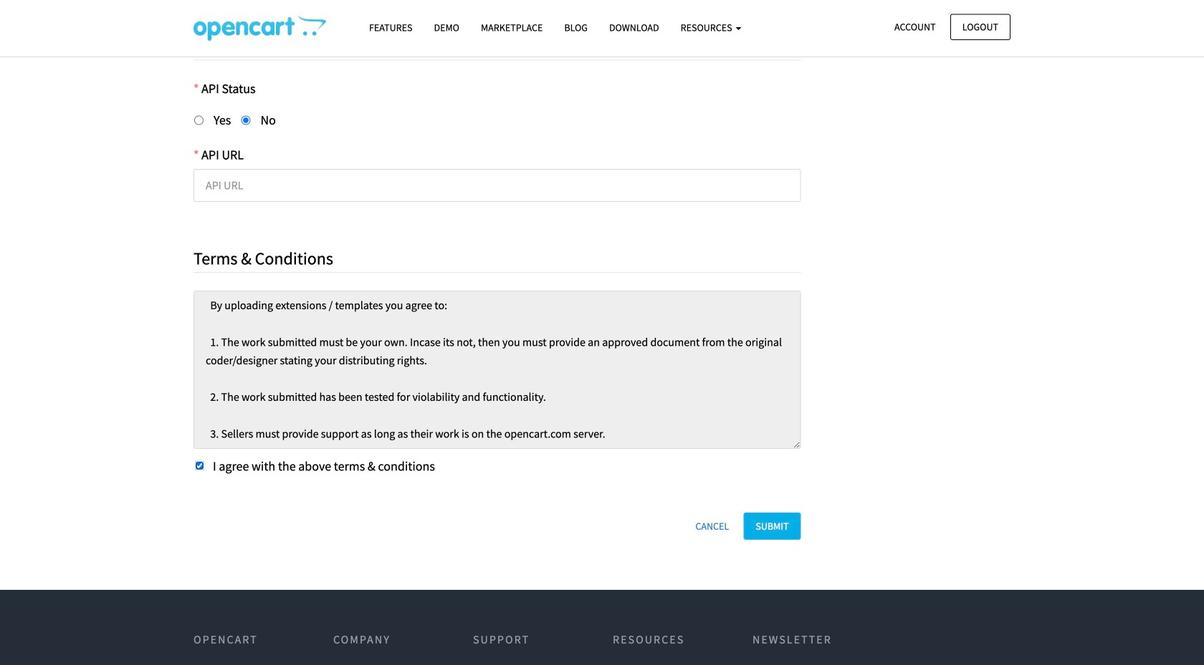 Task type: describe. For each thing, give the bounding box(es) containing it.
seller account image
[[194, 15, 326, 41]]

API URL text field
[[194, 169, 801, 202]]



Task type: vqa. For each thing, say whether or not it's contained in the screenshot.
Developed By Opencart Community 12 Months Free Support Documentation Included
no



Task type: locate. For each thing, give the bounding box(es) containing it.
None radio
[[194, 116, 204, 125]]

None checkbox
[[195, 462, 204, 471]]

None text field
[[194, 291, 801, 449]]

None radio
[[241, 116, 251, 125]]



